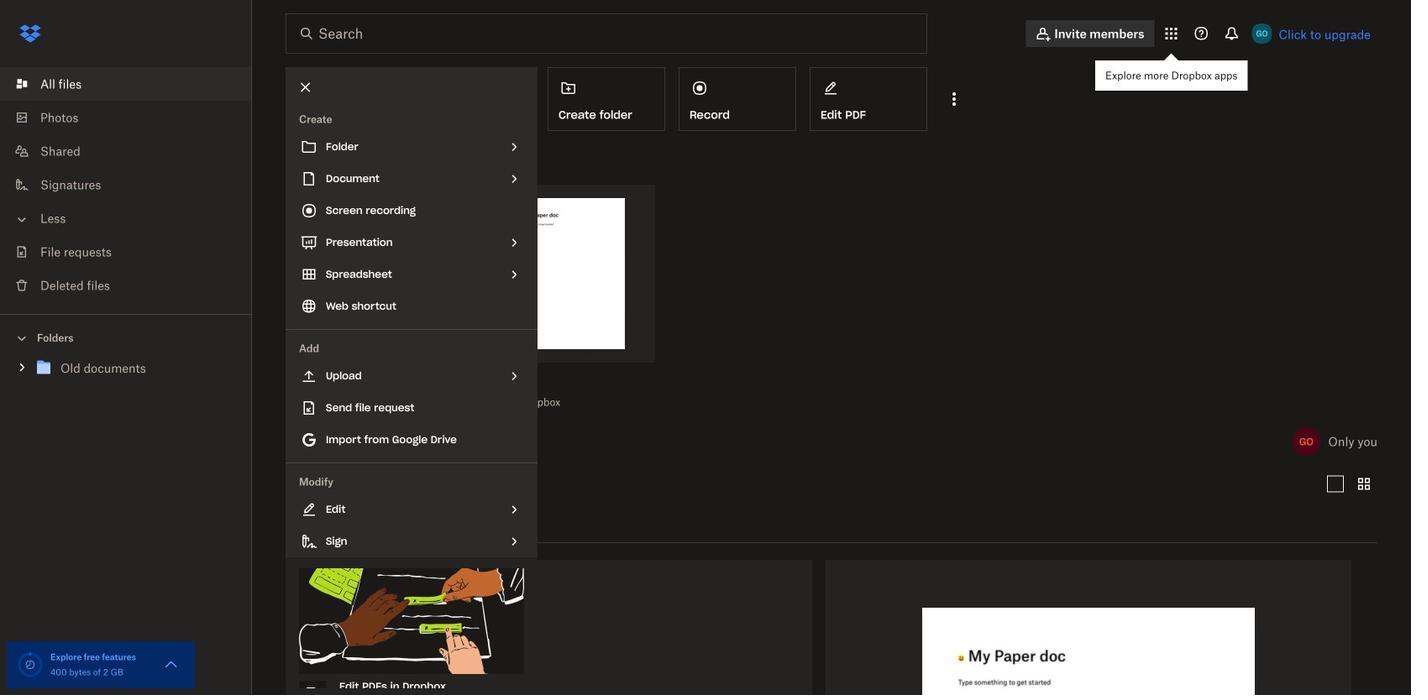 Task type: describe. For each thing, give the bounding box(es) containing it.
folder, old documents row
[[286, 560, 812, 696]]

dropbox image
[[13, 17, 47, 50]]

close image
[[292, 73, 320, 102]]

file, _ my paper doc.paper row
[[826, 560, 1352, 696]]



Task type: locate. For each thing, give the bounding box(es) containing it.
menu
[[286, 67, 538, 696]]

menu item
[[286, 131, 538, 163], [286, 163, 538, 195], [286, 195, 538, 227], [286, 227, 538, 259], [286, 259, 538, 291], [286, 291, 538, 323], [286, 360, 538, 392], [286, 392, 538, 424], [286, 424, 538, 456], [286, 494, 538, 526], [286, 526, 538, 558], [299, 675, 524, 696]]

less image
[[13, 211, 30, 228]]

list
[[0, 57, 252, 314]]

list item
[[0, 67, 252, 101]]



Task type: vqa. For each thing, say whether or not it's contained in the screenshot.
top All
no



